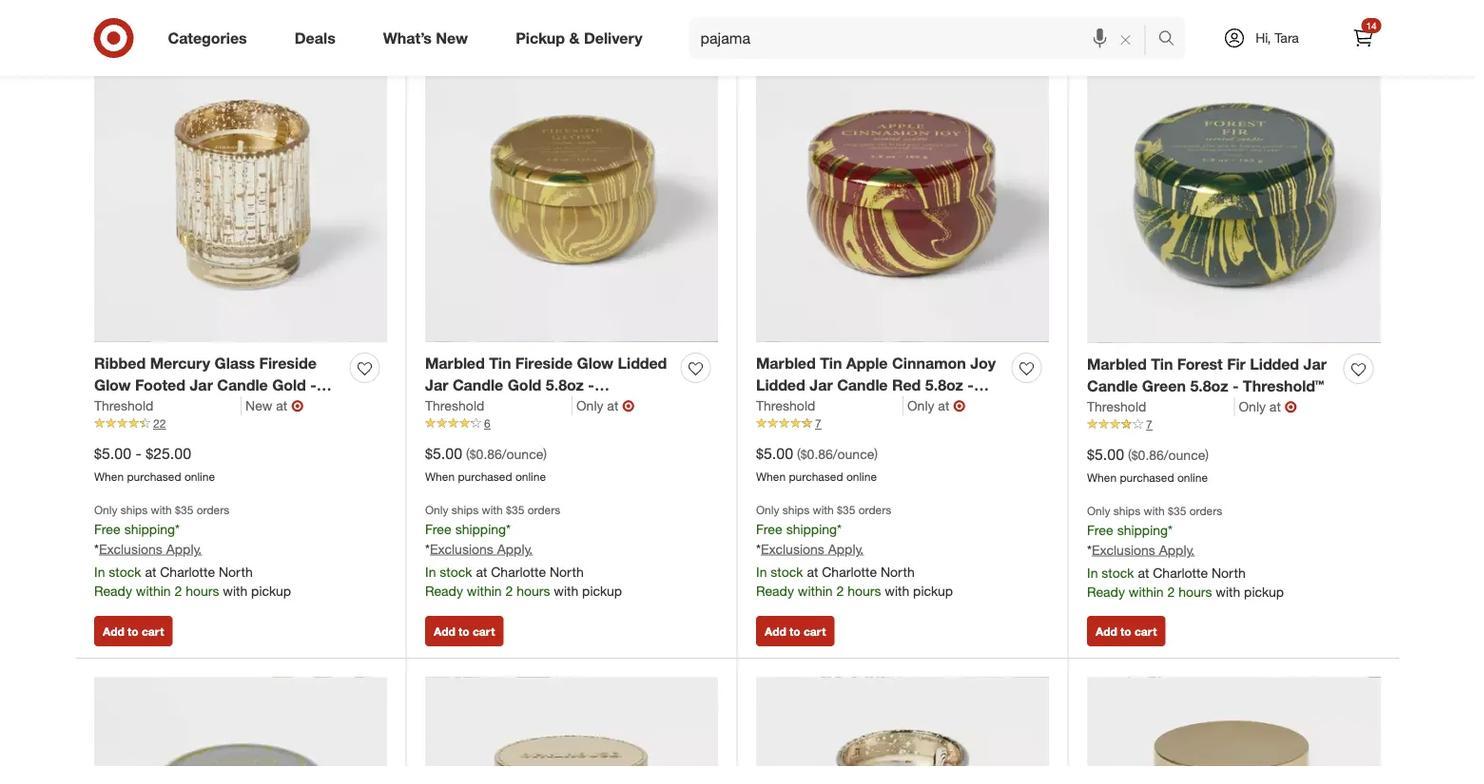 Task type: locate. For each thing, give the bounding box(es) containing it.
1 add to cart button from the left
[[94, 617, 172, 647]]

what's
[[383, 29, 432, 47]]

threshold
[[94, 398, 153, 415], [425, 398, 484, 415], [756, 398, 815, 415], [1087, 399, 1146, 415]]

add to cart
[[103, 625, 164, 639], [434, 625, 495, 639], [765, 625, 826, 639], [1096, 625, 1157, 639]]

- up 22 link
[[310, 377, 317, 395]]

- for marbled tin fireside glow lidded jar candle gold 5.8oz - threshold™
[[588, 377, 594, 395]]

categories link
[[152, 17, 271, 59]]

3 add to cart from the left
[[765, 625, 826, 639]]

purchased for marbled tin fireside glow lidded jar candle gold 5.8oz - threshold™
[[458, 470, 512, 484]]

orders for fireside
[[528, 503, 561, 518]]

fireside
[[259, 355, 317, 373], [515, 355, 573, 373]]

only ships with $35 orders free shipping * * exclusions apply. in stock at  charlotte north ready within 2 hours with pickup for ribbed mercury glass fireside glow footed jar candle gold - threshold™
[[94, 503, 291, 600]]

2 cart from the left
[[473, 625, 495, 639]]

0 horizontal spatial )
[[543, 446, 547, 463]]

5.8oz inside "marbled tin apple cinnamon joy lidded jar candle red 5.8oz - threshold™"
[[925, 377, 963, 395]]

4 add from the left
[[1096, 625, 1117, 639]]

7 link down "red"
[[756, 416, 1049, 433]]

1 cart from the left
[[142, 625, 164, 639]]

marbled tin apple cinnamon joy lidded jar candle red 5.8oz - threshold™ link
[[756, 353, 1004, 417]]

jar inside "marbled tin apple cinnamon joy lidded jar candle red 5.8oz - threshold™"
[[810, 377, 833, 395]]

only at ¬ down fir
[[1239, 398, 1297, 416]]

ships
[[121, 503, 148, 518], [452, 503, 479, 518], [783, 503, 810, 518], [1114, 504, 1141, 518]]

1 horizontal spatial $5.00 ( $0.86 /ounce ) when purchased online
[[756, 445, 878, 484]]

only at ¬ up 6 link
[[576, 397, 635, 415]]

jar
[[1304, 356, 1327, 374], [190, 377, 213, 395], [425, 377, 448, 395], [810, 377, 833, 395]]

1 horizontal spatial )
[[874, 446, 878, 463]]

1 horizontal spatial only at ¬
[[907, 397, 966, 415]]

- inside $5.00 - $25.00 when purchased online
[[136, 445, 141, 464]]

threshold™ inside marbled tin forest fir lidded jar candle green 5.8oz - threshold™
[[1243, 378, 1324, 396]]

1 horizontal spatial lidded
[[756, 377, 805, 395]]

0 horizontal spatial (
[[466, 446, 470, 463]]

ready for marbled tin fireside glow lidded jar candle gold 5.8oz - threshold™
[[425, 583, 463, 600]]

search button
[[1149, 17, 1195, 63]]

charlotte
[[160, 564, 215, 581], [491, 564, 546, 581], [822, 564, 877, 581], [1153, 565, 1208, 582]]

/ounce
[[502, 446, 543, 463], [833, 446, 874, 463], [1164, 447, 1205, 464]]

shipping for marbled tin apple cinnamon joy lidded jar candle red 5.8oz - threshold™
[[786, 521, 837, 538]]

tin up 6 at the bottom left
[[489, 355, 511, 373]]

new at ¬
[[245, 397, 304, 415]]

online
[[184, 470, 215, 484], [515, 470, 546, 484], [846, 470, 877, 484], [1177, 471, 1208, 485]]

threshold™ for marbled tin fireside glow lidded jar candle gold 5.8oz - threshold™
[[425, 398, 506, 417]]

gold inside ribbed mercury glass fireside glow footed jar candle gold - threshold™
[[272, 377, 306, 395]]

threshold link down green
[[1087, 398, 1235, 417]]

1 vertical spatial glow
[[94, 377, 131, 395]]

2
[[175, 583, 182, 600], [505, 583, 513, 600], [836, 583, 844, 600], [1167, 584, 1175, 601]]

threshold™ inside 'marbled tin fireside glow lidded jar candle gold 5.8oz - threshold™'
[[425, 398, 506, 417]]

tin up green
[[1151, 356, 1173, 374]]

) down "marbled tin apple cinnamon joy lidded jar candle red 5.8oz - threshold™" on the right of page
[[874, 446, 878, 463]]

1 horizontal spatial 7 link
[[1087, 417, 1381, 434]]

$0.86 down green
[[1132, 447, 1164, 464]]

charlotte for marbled tin apple cinnamon joy lidded jar candle red 5.8oz - threshold™
[[822, 564, 877, 581]]

5.8oz down cinnamon
[[925, 377, 963, 395]]

ribbed mercury glass cashmere vanilla footed jar candle silver - threshold™ image
[[756, 678, 1049, 768], [756, 678, 1049, 768]]

marbled inside marbled tin forest fir lidded jar candle green 5.8oz - threshold™
[[1087, 356, 1147, 374]]

7
[[815, 417, 821, 431], [1146, 418, 1152, 432]]

3 cart from the left
[[804, 625, 826, 639]]

- left $25.00
[[136, 445, 141, 464]]

marbled tin fireside glow lidded jar candle gold 5.8oz - threshold™ link
[[425, 353, 673, 417]]

cart for marbled tin apple cinnamon joy lidded jar candle red 5.8oz - threshold™
[[804, 625, 826, 639]]

free for ribbed mercury glass fireside glow footed jar candle gold - threshold™
[[94, 521, 121, 538]]

at
[[276, 398, 287, 415], [607, 398, 619, 415], [938, 398, 950, 415], [1270, 399, 1281, 415], [145, 564, 156, 581], [476, 564, 487, 581], [807, 564, 818, 581], [1138, 565, 1149, 582]]

0 vertical spatial new
[[436, 29, 468, 47]]

3 add to cart button from the left
[[756, 617, 834, 647]]

purchased for marbled tin apple cinnamon joy lidded jar candle red 5.8oz - threshold™
[[789, 470, 843, 484]]

$0.86 down 6 at the bottom left
[[470, 446, 502, 463]]

stock for ribbed mercury glass fireside glow footed jar candle gold - threshold™
[[109, 564, 141, 581]]

2 add to cart from the left
[[434, 625, 495, 639]]

threshold™ inside ribbed mercury glass fireside glow footed jar candle gold - threshold™
[[94, 398, 175, 417]]

threshold link up 6 at the bottom left
[[425, 397, 573, 416]]

ready
[[94, 583, 132, 600], [425, 583, 463, 600], [756, 583, 794, 600], [1087, 584, 1125, 601]]

categories
[[168, 29, 247, 47]]

marbled tin cashmere vanilla lidded jar candle silver 5.8oz - threshold™ image
[[94, 678, 387, 768], [94, 678, 387, 768]]

2 horizontal spatial $0.86
[[1132, 447, 1164, 464]]

purchased inside $5.00 - $25.00 when purchased online
[[127, 470, 181, 484]]

5.8oz down the forest
[[1190, 378, 1228, 396]]

gold up new at ¬
[[272, 377, 306, 395]]

0 horizontal spatial fireside
[[259, 355, 317, 373]]

only ships with $35 orders free shipping * * exclusions apply. in stock at  charlotte north ready within 2 hours with pickup for marbled tin forest fir lidded jar candle green 5.8oz - threshold™
[[1087, 504, 1284, 601]]

online inside $5.00 - $25.00 when purchased online
[[184, 470, 215, 484]]

new up 22 link
[[245, 398, 272, 415]]

lidded inside marbled tin forest fir lidded jar candle green 5.8oz - threshold™
[[1250, 356, 1299, 374]]

shipping for marbled tin forest fir lidded jar candle green 5.8oz - threshold™
[[1117, 522, 1168, 539]]

4 add to cart from the left
[[1096, 625, 1157, 639]]

orders
[[197, 503, 230, 518], [528, 503, 561, 518], [859, 503, 892, 518], [1190, 504, 1223, 518]]

2 for ribbed mercury glass fireside glow footed jar candle gold - threshold™
[[175, 583, 182, 600]]

apple
[[846, 355, 888, 373]]

6
[[484, 417, 490, 431]]

glow up 6 link
[[577, 355, 614, 373]]

cart
[[142, 625, 164, 639], [473, 625, 495, 639], [804, 625, 826, 639], [1135, 625, 1157, 639]]

- down fir
[[1233, 378, 1239, 396]]

jar inside ribbed mercury glass fireside glow footed jar candle gold - threshold™
[[190, 377, 213, 395]]

gold up 6 link
[[508, 377, 542, 395]]

tin
[[489, 355, 511, 373], [820, 355, 842, 373], [1151, 356, 1173, 374]]

1 horizontal spatial marbled
[[756, 355, 816, 373]]

pickup for marbled tin forest fir lidded jar candle green 5.8oz - threshold™
[[1244, 584, 1284, 601]]

5.8oz inside marbled tin forest fir lidded jar candle green 5.8oz - threshold™
[[1190, 378, 1228, 396]]

clear glass fireside flannel lidded holiday jar candle red - opalhouse™ image
[[425, 678, 718, 768], [425, 678, 718, 768]]

(
[[466, 446, 470, 463], [797, 446, 801, 463], [1128, 447, 1132, 464]]

2 horizontal spatial lidded
[[1250, 356, 1299, 374]]

free
[[94, 521, 121, 538], [425, 521, 452, 538], [756, 521, 783, 538], [1087, 522, 1114, 539]]

2 horizontal spatial (
[[1128, 447, 1132, 464]]

ships for marbled tin apple cinnamon joy lidded jar candle red 5.8oz - threshold™
[[783, 503, 810, 518]]

0 horizontal spatial 5.8oz
[[546, 377, 584, 395]]

lidded inside 'marbled tin fireside glow lidded jar candle gold 5.8oz - threshold™'
[[618, 355, 667, 373]]

tin inside 'marbled tin fireside glow lidded jar candle gold 5.8oz - threshold™'
[[489, 355, 511, 373]]

threshold link for forest
[[1087, 398, 1235, 417]]

marbled tin forest fir lidded jar candle green 5.8oz - threshold™
[[1087, 356, 1327, 396]]

glow
[[577, 355, 614, 373], [94, 377, 131, 395]]

candle down glass
[[217, 377, 268, 395]]

tara
[[1275, 29, 1299, 46]]

lidded
[[618, 355, 667, 373], [1250, 356, 1299, 374], [756, 377, 805, 395]]

marbled tin apple cinnamon joy lidded jar candle red 5.8oz - threshold™
[[756, 355, 996, 417]]

$5.00 ( $0.86 /ounce ) when purchased online
[[425, 445, 547, 484], [756, 445, 878, 484], [1087, 446, 1209, 485]]

$35 for marbled tin fireside glow lidded jar candle gold 5.8oz - threshold™
[[506, 503, 524, 518]]

5.8oz
[[546, 377, 584, 395], [925, 377, 963, 395], [1190, 378, 1228, 396]]

marbled tin forest fir lidded jar candle green 5.8oz - threshold™ image
[[1087, 50, 1381, 343], [1087, 50, 1381, 343]]

) down 6 link
[[543, 446, 547, 463]]

glow inside ribbed mercury glass fireside glow footed jar candle gold - threshold™
[[94, 377, 131, 395]]

2 gold from the left
[[508, 377, 542, 395]]

1 horizontal spatial /ounce
[[833, 446, 874, 463]]

tin inside "marbled tin apple cinnamon joy lidded jar candle red 5.8oz - threshold™"
[[820, 355, 842, 373]]

2 horizontal spatial 5.8oz
[[1190, 378, 1228, 396]]

/ounce down "marbled tin apple cinnamon joy lidded jar candle red 5.8oz - threshold™" on the right of page
[[833, 446, 874, 463]]

joy
[[970, 355, 996, 373]]

0 horizontal spatial tin
[[489, 355, 511, 373]]

jar inside 'marbled tin fireside glow lidded jar candle gold 5.8oz - threshold™'
[[425, 377, 448, 395]]

to for ribbed mercury glass fireside glow footed jar candle gold - threshold™
[[128, 625, 139, 639]]

exclusions for marbled tin forest fir lidded jar candle green 5.8oz - threshold™
[[1092, 542, 1155, 559]]

1 horizontal spatial gold
[[508, 377, 542, 395]]

1 to from the left
[[128, 625, 139, 639]]

apply. for ribbed mercury glass fireside glow footed jar candle gold - threshold™
[[166, 541, 202, 558]]

threshold link down apple
[[756, 397, 904, 416]]

add to cart button
[[94, 617, 172, 647], [425, 617, 503, 647], [756, 617, 834, 647], [1087, 617, 1165, 647]]

when
[[94, 470, 124, 484], [425, 470, 455, 484], [756, 470, 786, 484], [1087, 471, 1117, 485]]

jar inside marbled tin forest fir lidded jar candle green 5.8oz - threshold™
[[1304, 356, 1327, 374]]

marbled tin fireside glow lidded jar candle gold 5.8oz - threshold™ image
[[425, 50, 718, 342], [425, 50, 718, 342]]

1 horizontal spatial tin
[[820, 355, 842, 373]]

when for marbled tin fireside glow lidded jar candle gold 5.8oz - threshold™
[[425, 470, 455, 484]]

5.8oz up 6 link
[[546, 377, 584, 395]]

$35
[[175, 503, 193, 518], [506, 503, 524, 518], [837, 503, 855, 518], [1168, 504, 1186, 518]]

1 horizontal spatial $0.86
[[801, 446, 833, 463]]

hi,
[[1256, 29, 1271, 46]]

only at ¬ for glow
[[576, 397, 635, 415]]

0 horizontal spatial /ounce
[[502, 446, 543, 463]]

0 horizontal spatial 7
[[815, 417, 821, 431]]

- inside 'marbled tin fireside glow lidded jar candle gold 5.8oz - threshold™'
[[588, 377, 594, 395]]

5.8oz inside 'marbled tin fireside glow lidded jar candle gold 5.8oz - threshold™'
[[546, 377, 584, 395]]

marbled up green
[[1087, 356, 1147, 374]]

ships for ribbed mercury glass fireside glow footed jar candle gold - threshold™
[[121, 503, 148, 518]]

in for marbled tin fireside glow lidded jar candle gold 5.8oz - threshold™
[[425, 564, 436, 581]]

tin left apple
[[820, 355, 842, 373]]

exclusions
[[99, 541, 162, 558], [430, 541, 493, 558], [761, 541, 824, 558], [1092, 542, 1155, 559]]

¬ up 22 link
[[291, 397, 304, 415]]

3 add from the left
[[765, 625, 786, 639]]

¬ for marbled tin apple cinnamon joy lidded jar candle red 5.8oz - threshold™
[[953, 397, 966, 415]]

to
[[128, 625, 139, 639], [459, 625, 470, 639], [790, 625, 800, 639], [1121, 625, 1131, 639]]

1 horizontal spatial 7
[[1146, 418, 1152, 432]]

threshold™
[[1243, 378, 1324, 396], [94, 398, 175, 417], [425, 398, 506, 417], [756, 398, 837, 417]]

- inside marbled tin forest fir lidded jar candle green 5.8oz - threshold™
[[1233, 378, 1239, 396]]

only
[[576, 398, 603, 415], [907, 398, 934, 415], [1239, 399, 1266, 415], [94, 503, 117, 518], [425, 503, 448, 518], [756, 503, 779, 518], [1087, 504, 1110, 518]]

¬ up 6 link
[[622, 397, 635, 415]]

$5.00 inside $5.00 - $25.00 when purchased online
[[94, 445, 131, 464]]

to for marbled tin apple cinnamon joy lidded jar candle red 5.8oz - threshold™
[[790, 625, 800, 639]]

$5.00 ( $0.86 /ounce ) when purchased online for candle
[[756, 445, 878, 484]]

new right what's
[[436, 29, 468, 47]]

apply. for marbled tin apple cinnamon joy lidded jar candle red 5.8oz - threshold™
[[828, 541, 864, 558]]

within for marbled tin forest fir lidded jar candle green 5.8oz - threshold™
[[1129, 584, 1164, 601]]

shipping for ribbed mercury glass fireside glow footed jar candle gold - threshold™
[[124, 521, 175, 538]]

2 fireside from the left
[[515, 355, 573, 373]]

( for marbled tin apple cinnamon joy lidded jar candle red 5.8oz - threshold™
[[797, 446, 801, 463]]

2 horizontal spatial $5.00 ( $0.86 /ounce ) when purchased online
[[1087, 446, 1209, 485]]

1 horizontal spatial (
[[797, 446, 801, 463]]

¬ down marbled tin forest fir lidded jar candle green 5.8oz - threshold™
[[1285, 398, 1297, 416]]

footed
[[135, 377, 185, 395]]

apply. for marbled tin forest fir lidded jar candle green 5.8oz - threshold™
[[1159, 542, 1195, 559]]

stock for marbled tin forest fir lidded jar candle green 5.8oz - threshold™
[[1102, 565, 1134, 582]]

apply.
[[166, 541, 202, 558], [497, 541, 533, 558], [828, 541, 864, 558], [1159, 542, 1195, 559]]

exclusions apply. link for marbled tin apple cinnamon joy lidded jar candle red 5.8oz - threshold™
[[761, 541, 864, 558]]

candle down apple
[[837, 377, 888, 395]]

0 horizontal spatial gold
[[272, 377, 306, 395]]

stock
[[109, 564, 141, 581], [440, 564, 472, 581], [771, 564, 803, 581], [1102, 565, 1134, 582]]

3 to from the left
[[790, 625, 800, 639]]

ribbed mercury glass fireside glow footed jar candle gold - threshold™ link
[[94, 353, 342, 417]]

0 horizontal spatial $0.86
[[470, 446, 502, 463]]

marbled inside "marbled tin apple cinnamon joy lidded jar candle red 5.8oz - threshold™"
[[756, 355, 816, 373]]

mercury
[[150, 355, 210, 373]]

)
[[543, 446, 547, 463], [874, 446, 878, 463], [1205, 447, 1209, 464]]

0 horizontal spatial lidded
[[618, 355, 667, 373]]

1 horizontal spatial fireside
[[515, 355, 573, 373]]

7 link
[[756, 416, 1049, 433], [1087, 417, 1381, 434]]

4 cart from the left
[[1135, 625, 1157, 639]]

threshold for marbled tin apple cinnamon joy lidded jar candle red 5.8oz - threshold™
[[756, 398, 815, 415]]

pickup
[[251, 583, 291, 600], [582, 583, 622, 600], [913, 583, 953, 600], [1244, 584, 1284, 601]]

candle inside marbled tin forest fir lidded jar candle green 5.8oz - threshold™
[[1087, 378, 1138, 396]]

threshold link up 22
[[94, 397, 242, 416]]

$5.00
[[94, 445, 131, 464], [425, 445, 462, 464], [756, 445, 793, 464], [1087, 446, 1124, 465]]

2 to from the left
[[459, 625, 470, 639]]

purchased
[[127, 470, 181, 484], [458, 470, 512, 484], [789, 470, 843, 484], [1120, 471, 1174, 485]]

add
[[103, 625, 124, 639], [434, 625, 455, 639], [765, 625, 786, 639], [1096, 625, 1117, 639]]

$5.00 - $25.00 when purchased online
[[94, 445, 215, 484]]

$0.86 down "marbled tin apple cinnamon joy lidded jar candle red 5.8oz - threshold™" on the right of page
[[801, 446, 833, 463]]

marbled inside 'marbled tin fireside glow lidded jar candle gold 5.8oz - threshold™'
[[425, 355, 485, 373]]

orders for apple
[[859, 503, 892, 518]]

only at ¬ down "red"
[[907, 397, 966, 415]]

2 horizontal spatial )
[[1205, 447, 1209, 464]]

colored glass forest fir jar candle green - threshold™ image
[[1087, 678, 1381, 768], [1087, 678, 1381, 768]]

fireside up new at ¬
[[259, 355, 317, 373]]

- inside "marbled tin apple cinnamon joy lidded jar candle red 5.8oz - threshold™"
[[968, 377, 974, 395]]

candle up 6 at the bottom left
[[453, 377, 503, 395]]

4 add to cart button from the left
[[1087, 617, 1165, 647]]

2 add to cart button from the left
[[425, 617, 503, 647]]

delivery
[[584, 29, 643, 47]]

new
[[436, 29, 468, 47], [245, 398, 272, 415]]

north
[[219, 564, 253, 581], [550, 564, 584, 581], [881, 564, 915, 581], [1212, 565, 1246, 582]]

2 horizontal spatial /ounce
[[1164, 447, 1205, 464]]

*
[[175, 521, 180, 538], [506, 521, 511, 538], [837, 521, 842, 538], [1168, 522, 1173, 539], [94, 541, 99, 558], [425, 541, 430, 558], [756, 541, 761, 558], [1087, 542, 1092, 559]]

when for marbled tin apple cinnamon joy lidded jar candle red 5.8oz - threshold™
[[756, 470, 786, 484]]

) down the marbled tin forest fir lidded jar candle green 5.8oz - threshold™ link
[[1205, 447, 1209, 464]]

4 to from the left
[[1121, 625, 1131, 639]]

1 gold from the left
[[272, 377, 306, 395]]

forest
[[1177, 356, 1223, 374]]

north for marbled tin fireside glow lidded jar candle gold 5.8oz - threshold™
[[550, 564, 584, 581]]

1 horizontal spatial 5.8oz
[[925, 377, 963, 395]]

1 vertical spatial new
[[245, 398, 272, 415]]

in
[[94, 564, 105, 581], [425, 564, 436, 581], [756, 564, 767, 581], [1087, 565, 1098, 582]]

What can we help you find? suggestions appear below search field
[[689, 17, 1163, 59]]

-
[[310, 377, 317, 395], [588, 377, 594, 395], [968, 377, 974, 395], [1233, 378, 1239, 396], [136, 445, 141, 464]]

exclusions for marbled tin fireside glow lidded jar candle gold 5.8oz - threshold™
[[430, 541, 493, 558]]

0 horizontal spatial glow
[[94, 377, 131, 395]]

0 vertical spatial glow
[[577, 355, 614, 373]]

2 for marbled tin apple cinnamon joy lidded jar candle red 5.8oz - threshold™
[[836, 583, 844, 600]]

within for ribbed mercury glass fireside glow footed jar candle gold - threshold™
[[136, 583, 171, 600]]

marbled
[[425, 355, 485, 373], [756, 355, 816, 373], [1087, 356, 1147, 374]]

exclusions apply. link
[[99, 541, 202, 558], [430, 541, 533, 558], [761, 541, 864, 558], [1092, 542, 1195, 559]]

marbled tin apple cinnamon joy lidded jar candle red 5.8oz - threshold™ image
[[756, 50, 1049, 342], [756, 50, 1049, 342]]

add to cart button for marbled tin apple cinnamon joy lidded jar candle red 5.8oz - threshold™
[[756, 617, 834, 647]]

what's new
[[383, 29, 468, 47]]

$0.86
[[470, 446, 502, 463], [801, 446, 833, 463], [1132, 447, 1164, 464]]

0 horizontal spatial marbled
[[425, 355, 485, 373]]

free for marbled tin fireside glow lidded jar candle gold 5.8oz - threshold™
[[425, 521, 452, 538]]

only at ¬
[[576, 397, 635, 415], [907, 397, 966, 415], [1239, 398, 1297, 416]]

shipping
[[124, 521, 175, 538], [455, 521, 506, 538], [786, 521, 837, 538], [1117, 522, 1168, 539]]

hours
[[186, 583, 219, 600], [517, 583, 550, 600], [848, 583, 881, 600], [1179, 584, 1212, 601]]

2 horizontal spatial only at ¬
[[1239, 398, 1297, 416]]

gold
[[272, 377, 306, 395], [508, 377, 542, 395]]

0 horizontal spatial $5.00 ( $0.86 /ounce ) when purchased online
[[425, 445, 547, 484]]

ready for marbled tin forest fir lidded jar candle green 5.8oz - threshold™
[[1087, 584, 1125, 601]]

marbled left apple
[[756, 355, 816, 373]]

/ounce down 6 link
[[502, 446, 543, 463]]

fireside up 6 link
[[515, 355, 573, 373]]

ribbed mercury glass fireside glow footed jar candle gold - threshold™ image
[[94, 50, 387, 342], [94, 50, 387, 342]]

to for marbled tin forest fir lidded jar candle green 5.8oz - threshold™
[[1121, 625, 1131, 639]]

candle
[[217, 377, 268, 395], [453, 377, 503, 395], [837, 377, 888, 395], [1087, 378, 1138, 396]]

tin inside marbled tin forest fir lidded jar candle green 5.8oz - threshold™
[[1151, 356, 1173, 374]]

hi, tara
[[1256, 29, 1299, 46]]

¬ down cinnamon
[[953, 397, 966, 415]]

within
[[136, 583, 171, 600], [467, 583, 502, 600], [798, 583, 833, 600], [1129, 584, 1164, 601]]

5.8oz for marbled tin fireside glow lidded jar candle gold 5.8oz - threshold™
[[546, 377, 584, 395]]

candle left green
[[1087, 378, 1138, 396]]

threshold link
[[94, 397, 242, 416], [425, 397, 573, 416], [756, 397, 904, 416], [1087, 398, 1235, 417]]

2 horizontal spatial tin
[[1151, 356, 1173, 374]]

/ounce down green
[[1164, 447, 1205, 464]]

1 horizontal spatial glow
[[577, 355, 614, 373]]

2 horizontal spatial marbled
[[1087, 356, 1147, 374]]

0 horizontal spatial only at ¬
[[576, 397, 635, 415]]

marbled up 6 at the bottom left
[[425, 355, 485, 373]]

marbled for marbled tin forest fir lidded jar candle green 5.8oz - threshold™
[[1087, 356, 1147, 374]]

¬
[[291, 397, 304, 415], [622, 397, 635, 415], [953, 397, 966, 415], [1285, 398, 1297, 416]]

1 fireside from the left
[[259, 355, 317, 373]]

- inside ribbed mercury glass fireside glow footed jar candle gold - threshold™
[[310, 377, 317, 395]]

to for marbled tin fireside glow lidded jar candle gold 5.8oz - threshold™
[[459, 625, 470, 639]]

0 horizontal spatial new
[[245, 398, 272, 415]]

with
[[151, 503, 172, 518], [482, 503, 503, 518], [813, 503, 834, 518], [1144, 504, 1165, 518], [223, 583, 248, 600], [554, 583, 579, 600], [885, 583, 910, 600], [1216, 584, 1241, 601]]

online for marbled tin apple cinnamon joy lidded jar candle red 5.8oz - threshold™
[[846, 470, 877, 484]]

1 horizontal spatial new
[[436, 29, 468, 47]]

glow down 'ribbed'
[[94, 377, 131, 395]]

- down joy
[[968, 377, 974, 395]]

1 add from the left
[[103, 625, 124, 639]]

online for marbled tin forest fir lidded jar candle green 5.8oz - threshold™
[[1177, 471, 1208, 485]]

1 add to cart from the left
[[103, 625, 164, 639]]

0 horizontal spatial 7 link
[[756, 416, 1049, 433]]

2 add from the left
[[434, 625, 455, 639]]

green
[[1142, 378, 1186, 396]]

( for marbled tin fireside glow lidded jar candle gold 5.8oz - threshold™
[[466, 446, 470, 463]]

hours for marbled tin forest fir lidded jar candle green 5.8oz - threshold™
[[1179, 584, 1212, 601]]

- up 6 link
[[588, 377, 594, 395]]

apply. for marbled tin fireside glow lidded jar candle gold 5.8oz - threshold™
[[497, 541, 533, 558]]

7 link down the marbled tin forest fir lidded jar candle green 5.8oz - threshold™ link
[[1087, 417, 1381, 434]]

threshold™ for marbled tin forest fir lidded jar candle green 5.8oz - threshold™
[[1243, 378, 1324, 396]]

exclusions apply. link for ribbed mercury glass fireside glow footed jar candle gold - threshold™
[[99, 541, 202, 558]]

only ships with $35 orders free shipping * * exclusions apply. in stock at  charlotte north ready within 2 hours with pickup
[[94, 503, 291, 600], [425, 503, 622, 600], [756, 503, 953, 600], [1087, 504, 1284, 601]]

add for marbled tin forest fir lidded jar candle green 5.8oz - threshold™
[[1096, 625, 1117, 639]]

free for marbled tin forest fir lidded jar candle green 5.8oz - threshold™
[[1087, 522, 1114, 539]]



Task type: vqa. For each thing, say whether or not it's contained in the screenshot.


Task type: describe. For each thing, give the bounding box(es) containing it.
$25.00
[[146, 445, 191, 464]]

pickup & delivery link
[[499, 17, 666, 59]]

add to cart for marbled tin forest fir lidded jar candle green 5.8oz - threshold™
[[1096, 625, 1157, 639]]

marbled tin forest fir lidded jar candle green 5.8oz - threshold™ link
[[1087, 354, 1336, 398]]

in for ribbed mercury glass fireside glow footed jar candle gold - threshold™
[[94, 564, 105, 581]]

$5.00 for marbled tin forest fir lidded jar candle green 5.8oz - threshold™
[[1087, 446, 1124, 465]]

$0.86 for candle
[[801, 446, 833, 463]]

pickup for marbled tin apple cinnamon joy lidded jar candle red 5.8oz - threshold™
[[913, 583, 953, 600]]

$0.86 for green
[[1132, 447, 1164, 464]]

gold inside 'marbled tin fireside glow lidded jar candle gold 5.8oz - threshold™'
[[508, 377, 542, 395]]

red
[[892, 377, 921, 395]]

/ounce for green
[[1164, 447, 1205, 464]]

purchased for marbled tin forest fir lidded jar candle green 5.8oz - threshold™
[[1120, 471, 1174, 485]]

in for marbled tin forest fir lidded jar candle green 5.8oz - threshold™
[[1087, 565, 1098, 582]]

hours for marbled tin fireside glow lidded jar candle gold 5.8oz - threshold™
[[517, 583, 550, 600]]

orders for forest
[[1190, 504, 1223, 518]]

when inside $5.00 - $25.00 when purchased online
[[94, 470, 124, 484]]

add to cart button for marbled tin forest fir lidded jar candle green 5.8oz - threshold™
[[1087, 617, 1165, 647]]

cart for marbled tin forest fir lidded jar candle green 5.8oz - threshold™
[[1135, 625, 1157, 639]]

$5.00 for marbled tin apple cinnamon joy lidded jar candle red 5.8oz - threshold™
[[756, 445, 793, 464]]

¬ for marbled tin fireside glow lidded jar candle gold 5.8oz - threshold™
[[622, 397, 635, 415]]

cart for marbled tin fireside glow lidded jar candle gold 5.8oz - threshold™
[[473, 625, 495, 639]]

fireside inside ribbed mercury glass fireside glow footed jar candle gold - threshold™
[[259, 355, 317, 373]]

/ounce for candle
[[833, 446, 874, 463]]

within for marbled tin apple cinnamon joy lidded jar candle red 5.8oz - threshold™
[[798, 583, 833, 600]]

free for marbled tin apple cinnamon joy lidded jar candle red 5.8oz - threshold™
[[756, 521, 783, 538]]

add for marbled tin apple cinnamon joy lidded jar candle red 5.8oz - threshold™
[[765, 625, 786, 639]]

ships for marbled tin fireside glow lidded jar candle gold 5.8oz - threshold™
[[452, 503, 479, 518]]

$5.00 ( $0.86 /ounce ) when purchased online for gold
[[425, 445, 547, 484]]

charlotte for marbled tin forest fir lidded jar candle green 5.8oz - threshold™
[[1153, 565, 1208, 582]]

charlotte for marbled tin fireside glow lidded jar candle gold 5.8oz - threshold™
[[491, 564, 546, 581]]

add to cart for marbled tin apple cinnamon joy lidded jar candle red 5.8oz - threshold™
[[765, 625, 826, 639]]

exclusions apply. link for marbled tin forest fir lidded jar candle green 5.8oz - threshold™
[[1092, 542, 1195, 559]]

- for marbled tin forest fir lidded jar candle green 5.8oz - threshold™
[[1233, 378, 1239, 396]]

ready for ribbed mercury glass fireside glow footed jar candle gold - threshold™
[[94, 583, 132, 600]]

22 link
[[94, 416, 387, 433]]

orders for glass
[[197, 503, 230, 518]]

threshold for marbled tin fireside glow lidded jar candle gold 5.8oz - threshold™
[[425, 398, 484, 415]]

stock for marbled tin apple cinnamon joy lidded jar candle red 5.8oz - threshold™
[[771, 564, 803, 581]]

exclusions for marbled tin apple cinnamon joy lidded jar candle red 5.8oz - threshold™
[[761, 541, 824, 558]]

new inside new at ¬
[[245, 398, 272, 415]]

north for marbled tin apple cinnamon joy lidded jar candle red 5.8oz - threshold™
[[881, 564, 915, 581]]

hours for ribbed mercury glass fireside glow footed jar candle gold - threshold™
[[186, 583, 219, 600]]

$5.00 ( $0.86 /ounce ) when purchased online for green
[[1087, 446, 1209, 485]]

what's new link
[[367, 17, 492, 59]]

) for gold
[[543, 446, 547, 463]]

2 for marbled tin forest fir lidded jar candle green 5.8oz - threshold™
[[1167, 584, 1175, 601]]

exclusions apply. link for marbled tin fireside glow lidded jar candle gold 5.8oz - threshold™
[[430, 541, 533, 558]]

lidded for fir
[[1250, 356, 1299, 374]]

candle inside 'marbled tin fireside glow lidded jar candle gold 5.8oz - threshold™'
[[453, 377, 503, 395]]

north for marbled tin forest fir lidded jar candle green 5.8oz - threshold™
[[1212, 565, 1246, 582]]

$35 for ribbed mercury glass fireside glow footed jar candle gold - threshold™
[[175, 503, 193, 518]]

threshold for ribbed mercury glass fireside glow footed jar candle gold - threshold™
[[94, 398, 153, 415]]

&
[[569, 29, 580, 47]]

hours for marbled tin apple cinnamon joy lidded jar candle red 5.8oz - threshold™
[[848, 583, 881, 600]]

pickup for ribbed mercury glass fireside glow footed jar candle gold - threshold™
[[251, 583, 291, 600]]

threshold for marbled tin forest fir lidded jar candle green 5.8oz - threshold™
[[1087, 399, 1146, 415]]

7 link for 5.8oz
[[1087, 417, 1381, 434]]

marbled for marbled tin apple cinnamon joy lidded jar candle red 5.8oz - threshold™
[[756, 355, 816, 373]]

add to cart button for marbled tin fireside glow lidded jar candle gold 5.8oz - threshold™
[[425, 617, 503, 647]]

6 link
[[425, 416, 718, 433]]

marbled tin fireside glow lidded jar candle gold 5.8oz - threshold™
[[425, 355, 667, 417]]

14
[[1366, 19, 1377, 31]]

$35 for marbled tin apple cinnamon joy lidded jar candle red 5.8oz - threshold™
[[837, 503, 855, 518]]

$35 for marbled tin forest fir lidded jar candle green 5.8oz - threshold™
[[1168, 504, 1186, 518]]

22
[[153, 417, 166, 431]]

¬ for marbled tin forest fir lidded jar candle green 5.8oz - threshold™
[[1285, 398, 1297, 416]]

add for marbled tin fireside glow lidded jar candle gold 5.8oz - threshold™
[[434, 625, 455, 639]]

tin for apple
[[820, 355, 842, 373]]

fireside inside 'marbled tin fireside glow lidded jar candle gold 5.8oz - threshold™'
[[515, 355, 573, 373]]

- for ribbed mercury glass fireside glow footed jar candle gold - threshold™
[[310, 377, 317, 395]]

glow inside 'marbled tin fireside glow lidded jar candle gold 5.8oz - threshold™'
[[577, 355, 614, 373]]

ships for marbled tin forest fir lidded jar candle green 5.8oz - threshold™
[[1114, 504, 1141, 518]]

add for ribbed mercury glass fireside glow footed jar candle gold - threshold™
[[103, 625, 124, 639]]

lidded inside "marbled tin apple cinnamon joy lidded jar candle red 5.8oz - threshold™"
[[756, 377, 805, 395]]

threshold™ inside "marbled tin apple cinnamon joy lidded jar candle red 5.8oz - threshold™"
[[756, 398, 837, 417]]

glass
[[215, 355, 255, 373]]

deals link
[[278, 17, 359, 59]]

7 link for red
[[756, 416, 1049, 433]]

shipping for marbled tin fireside glow lidded jar candle gold 5.8oz - threshold™
[[455, 521, 506, 538]]

only at ¬ for fir
[[1239, 398, 1297, 416]]

candle inside "marbled tin apple cinnamon joy lidded jar candle red 5.8oz - threshold™"
[[837, 377, 888, 395]]

only at ¬ for cinnamon
[[907, 397, 966, 415]]

candle inside ribbed mercury glass fireside glow footed jar candle gold - threshold™
[[217, 377, 268, 395]]

14 link
[[1343, 17, 1384, 59]]

$5.00 for ribbed mercury glass fireside glow footed jar candle gold - threshold™
[[94, 445, 131, 464]]

cinnamon
[[892, 355, 966, 373]]

tin for forest
[[1151, 356, 1173, 374]]

only ships with $35 orders free shipping * * exclusions apply. in stock at  charlotte north ready within 2 hours with pickup for marbled tin fireside glow lidded jar candle gold 5.8oz - threshold™
[[425, 503, 622, 600]]

$0.86 for gold
[[470, 446, 502, 463]]

exclusions for ribbed mercury glass fireside glow footed jar candle gold - threshold™
[[99, 541, 162, 558]]

fir
[[1227, 356, 1246, 374]]

pickup & delivery
[[516, 29, 643, 47]]

pickup
[[516, 29, 565, 47]]

cart for ribbed mercury glass fireside glow footed jar candle gold - threshold™
[[142, 625, 164, 639]]

7 for jar
[[815, 417, 821, 431]]

ribbed mercury glass fireside glow footed jar candle gold - threshold™
[[94, 355, 317, 417]]

north for ribbed mercury glass fireside glow footed jar candle gold - threshold™
[[219, 564, 253, 581]]

threshold™ for ribbed mercury glass fireside glow footed jar candle gold - threshold™
[[94, 398, 175, 417]]

pickup for marbled tin fireside glow lidded jar candle gold 5.8oz - threshold™
[[582, 583, 622, 600]]

search
[[1149, 31, 1195, 49]]

ribbed
[[94, 355, 146, 373]]

5.8oz for marbled tin forest fir lidded jar candle green 5.8oz - threshold™
[[1190, 378, 1228, 396]]

add to cart button for ribbed mercury glass fireside glow footed jar candle gold - threshold™
[[94, 617, 172, 647]]

( for marbled tin forest fir lidded jar candle green 5.8oz - threshold™
[[1128, 447, 1132, 464]]

at inside new at ¬
[[276, 398, 287, 415]]

deals
[[295, 29, 336, 47]]

stock for marbled tin fireside glow lidded jar candle gold 5.8oz - threshold™
[[440, 564, 472, 581]]



